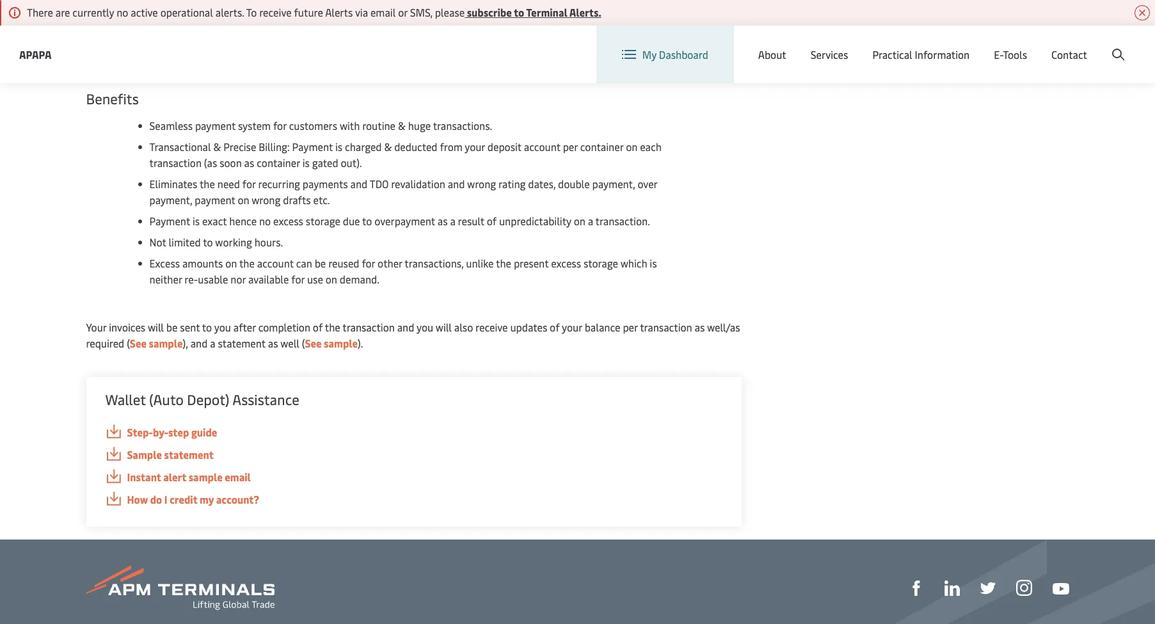 Task type: locate. For each thing, give the bounding box(es) containing it.
1 horizontal spatial will
[[436, 320, 452, 334]]

for
[[290, 42, 303, 56], [273, 118, 287, 133], [243, 177, 256, 191], [362, 256, 375, 270], [291, 272, 305, 286]]

apmt footer logo image
[[86, 565, 274, 610]]

to right the due
[[362, 214, 372, 228]]

as inside transactional & precise billing: payment is charged & deducted from your deposit account per container on each transaction (as soon as container is gated out).
[[244, 156, 254, 170]]

2 horizontal spatial transaction
[[640, 320, 692, 334]]

available up procedures.
[[114, 42, 155, 56]]

sample down sent at the left of page
[[149, 336, 183, 350]]

0 vertical spatial container
[[580, 140, 624, 154]]

container
[[580, 140, 624, 154], [257, 156, 300, 170]]

payment up "gated"
[[292, 140, 333, 154]]

see sample link
[[130, 336, 183, 350], [305, 336, 358, 350]]

well
[[281, 336, 299, 350]]

your right from
[[465, 140, 485, 154]]

a right "),"
[[210, 336, 215, 350]]

2 vertical spatial payment
[[195, 193, 235, 207]]

you tube link
[[1053, 580, 1069, 596]]

is left exact at the top left of the page
[[193, 214, 200, 228]]

transactional
[[149, 140, 211, 154]]

0 horizontal spatial payment
[[149, 214, 190, 228]]

0 horizontal spatial will
[[148, 320, 164, 334]]

on up hence on the top left
[[238, 193, 249, 207]]

excess down "drafts"
[[273, 214, 303, 228]]

no up hours.
[[259, 214, 271, 228]]

balance
[[585, 320, 621, 334]]

via
[[355, 5, 368, 19]]

linkedin image
[[945, 581, 960, 596]]

great
[[564, 42, 588, 56]]

revalidation
[[391, 177, 445, 191]]

a left result
[[450, 214, 456, 228]]

on inside eliminates the need for recurring payments and tdo revalidation and wrong rating dates, double payment, over payment, payment on wrong drafts etc.
[[238, 193, 249, 207]]

eliminates
[[149, 177, 197, 191]]

sample up my
[[189, 470, 223, 484]]

sent
[[180, 320, 200, 334]]

0 horizontal spatial be
[[166, 320, 178, 334]]

see
[[130, 336, 147, 350], [305, 336, 322, 350]]

0 vertical spatial available
[[114, 42, 155, 56]]

0 horizontal spatial container
[[257, 156, 300, 170]]

0 vertical spatial your
[[465, 140, 485, 154]]

and down excess amounts on the account can be reused for other transactions, unlike the present excess storage which is neither re-usable nor available for use on demand.
[[397, 320, 414, 334]]

1 you from the left
[[214, 320, 231, 334]]

2 see sample link from the left
[[305, 336, 358, 350]]

and inside other available features include self-update for applicable and additional charges on termview this is a great improvement over previous payment procedures.
[[355, 42, 373, 56]]

exact
[[202, 214, 227, 228]]

1 horizontal spatial you
[[417, 320, 433, 334]]

0 horizontal spatial no
[[117, 5, 128, 19]]

the down (as
[[200, 177, 215, 191]]

1 horizontal spatial available
[[248, 272, 289, 286]]

contact
[[1052, 47, 1088, 61]]

deposit
[[488, 140, 522, 154]]

payment up precise
[[195, 118, 236, 133]]

close alert image
[[1135, 5, 1150, 20]]

as down precise
[[244, 156, 254, 170]]

0 vertical spatial statement
[[218, 336, 266, 350]]

1 see sample link from the left
[[130, 336, 183, 350]]

transaction inside transactional & precise billing: payment is charged & deducted from your deposit account per container on each transaction (as soon as container is gated out).
[[149, 156, 202, 170]]

( right well
[[302, 336, 305, 350]]

amounts
[[182, 256, 223, 270]]

also
[[454, 320, 473, 334]]

0 vertical spatial excess
[[273, 214, 303, 228]]

1 vertical spatial be
[[166, 320, 178, 334]]

transaction
[[149, 156, 202, 170], [343, 320, 395, 334], [640, 320, 692, 334]]

0 vertical spatial email
[[371, 5, 396, 19]]

routine
[[362, 118, 396, 133]]

1 vertical spatial statement
[[164, 448, 214, 462]]

and inside "your invoices will be sent to you after completion of the transaction and you will also receive updates of your balance per transaction as well/as required ("
[[397, 320, 414, 334]]

apapa link
[[19, 46, 52, 62]]

email left the or
[[371, 5, 396, 19]]

for right need
[[243, 177, 256, 191]]

per inside "your invoices will be sent to you after completion of the transaction and you will also receive updates of your balance per transaction as well/as required ("
[[623, 320, 638, 334]]

payment
[[292, 140, 333, 154], [149, 214, 190, 228]]

excess
[[273, 214, 303, 228], [551, 256, 581, 270]]

0 vertical spatial receive
[[259, 5, 292, 19]]

storage left which on the top of the page
[[584, 256, 618, 270]]

1 vertical spatial per
[[623, 320, 638, 334]]

to inside "your invoices will be sent to you after completion of the transaction and you will also receive updates of your balance per transaction as well/as required ("
[[202, 320, 212, 334]]

0 horizontal spatial transaction
[[149, 156, 202, 170]]

2 you from the left
[[417, 320, 433, 334]]

etc.
[[313, 193, 330, 207]]

1 horizontal spatial wrong
[[467, 177, 496, 191]]

0 horizontal spatial (
[[127, 336, 130, 350]]

2 see from the left
[[305, 336, 322, 350]]

of right completion
[[313, 320, 323, 334]]

be right can
[[315, 256, 326, 270]]

payment, down eliminates
[[149, 193, 192, 207]]

payment inside transactional & precise billing: payment is charged & deducted from your deposit account per container on each transaction (as soon as container is gated out).
[[292, 140, 333, 154]]

invoices
[[109, 320, 145, 334]]

can
[[296, 256, 312, 270]]

transaction up ).
[[343, 320, 395, 334]]

0 horizontal spatial see sample link
[[130, 336, 183, 350]]

1 horizontal spatial email
[[371, 5, 396, 19]]

1 vertical spatial excess
[[551, 256, 581, 270]]

a left great
[[556, 42, 562, 56]]

eliminates the need for recurring payments and tdo revalidation and wrong rating dates, double payment, over payment, payment on wrong drafts etc.
[[149, 177, 658, 207]]

to
[[514, 5, 524, 19], [362, 214, 372, 228], [203, 235, 213, 249], [202, 320, 212, 334]]

1 vertical spatial wrong
[[252, 193, 281, 207]]

you left after
[[214, 320, 231, 334]]

0 vertical spatial per
[[563, 140, 578, 154]]

0 horizontal spatial available
[[114, 42, 155, 56]]

& for customers
[[398, 118, 406, 133]]

see down invoices
[[130, 336, 147, 350]]

1 horizontal spatial (
[[302, 336, 305, 350]]

is right this
[[547, 42, 554, 56]]

available right nor
[[248, 272, 289, 286]]

improvement
[[591, 42, 652, 56]]

you left also
[[417, 320, 433, 334]]

( inside "your invoices will be sent to you after completion of the transaction and you will also receive updates of your balance per transaction as well/as required ("
[[127, 336, 130, 350]]

1 horizontal spatial be
[[315, 256, 326, 270]]

login
[[1028, 37, 1053, 52]]

0 horizontal spatial see
[[130, 336, 147, 350]]

wrong down recurring
[[252, 193, 281, 207]]

billing:
[[259, 140, 290, 154]]

2 will from the left
[[436, 320, 452, 334]]

storage down the etc.
[[306, 214, 340, 228]]

dates,
[[528, 177, 556, 191]]

payment, up transaction.
[[593, 177, 635, 191]]

do
[[150, 492, 162, 506]]

updates
[[511, 320, 548, 334]]

see sample link right well
[[305, 336, 358, 350]]

&
[[398, 118, 406, 133], [214, 140, 221, 154], [384, 140, 392, 154]]

on right use at the left of page
[[326, 272, 337, 286]]

of right result
[[487, 214, 497, 228]]

statement up the instant alert sample email
[[164, 448, 214, 462]]

payment down need
[[195, 193, 235, 207]]

statement down after
[[218, 336, 266, 350]]

transaction left well/as
[[640, 320, 692, 334]]

from
[[440, 140, 463, 154]]

neither
[[149, 272, 182, 286]]

services button
[[811, 26, 849, 83]]

per up double
[[563, 140, 578, 154]]

will left also
[[436, 320, 452, 334]]

account down hours.
[[257, 256, 294, 270]]

( down invoices
[[127, 336, 130, 350]]

the inside "your invoices will be sent to you after completion of the transaction and you will also receive updates of your balance per transaction as well/as required ("
[[325, 320, 340, 334]]

no left active at the left
[[117, 5, 128, 19]]

transactions,
[[405, 256, 464, 270]]

2 horizontal spatial sample
[[324, 336, 358, 350]]

is right which on the top of the page
[[650, 256, 657, 270]]

1 vertical spatial available
[[248, 272, 289, 286]]

1 horizontal spatial &
[[384, 140, 392, 154]]

0 vertical spatial be
[[315, 256, 326, 270]]

payment inside other available features include self-update for applicable and additional charges on termview this is a great improvement over previous payment procedures.
[[86, 58, 127, 72]]

benefits
[[86, 89, 139, 108]]

my dashboard button
[[622, 26, 709, 83]]

is inside other available features include self-update for applicable and additional charges on termview this is a great improvement over previous payment procedures.
[[547, 42, 554, 56]]

payment up not
[[149, 214, 190, 228]]

to up amounts
[[203, 235, 213, 249]]

seamless payment system for customers with routine & huge transactions.
[[149, 118, 492, 133]]

1 vertical spatial email
[[225, 470, 251, 484]]

1 vertical spatial your
[[562, 320, 582, 334]]

as left well/as
[[695, 320, 705, 334]]

1 vertical spatial storage
[[584, 256, 618, 270]]

0 horizontal spatial per
[[563, 140, 578, 154]]

the inside eliminates the need for recurring payments and tdo revalidation and wrong rating dates, double payment, over payment, payment on wrong drafts etc.
[[200, 177, 215, 191]]

0 horizontal spatial account
[[257, 256, 294, 270]]

sample
[[149, 336, 183, 350], [324, 336, 358, 350], [189, 470, 223, 484]]

1 horizontal spatial your
[[562, 320, 582, 334]]

is up the out).
[[335, 140, 343, 154]]

excess inside excess amounts on the account can be reused for other transactions, unlike the present excess storage which is neither re-usable nor available for use on demand.
[[551, 256, 581, 270]]

usable
[[198, 272, 228, 286]]

on right charges
[[462, 42, 473, 56]]

email up account? at the bottom
[[225, 470, 251, 484]]

payment,
[[593, 177, 635, 191], [149, 193, 192, 207]]

how do i credit my account?
[[127, 492, 259, 506]]

see sample link down invoices
[[130, 336, 183, 350]]

1 horizontal spatial per
[[623, 320, 638, 334]]

1 ( from the left
[[127, 336, 130, 350]]

practical
[[873, 47, 913, 61]]

and left additional
[[355, 42, 373, 56]]

1 horizontal spatial account
[[524, 140, 561, 154]]

).
[[358, 336, 363, 350]]

assistance
[[233, 390, 299, 409]]

charges
[[424, 42, 459, 56]]

1 vertical spatial account
[[257, 256, 294, 270]]

step-
[[127, 425, 153, 439]]

on up nor
[[226, 256, 237, 270]]

global menu button
[[881, 25, 980, 64]]

for right update
[[290, 42, 303, 56]]

over down each
[[638, 177, 658, 191]]

0 vertical spatial payment,
[[593, 177, 635, 191]]

account
[[524, 140, 561, 154], [257, 256, 294, 270]]

the right completion
[[325, 320, 340, 334]]

or
[[398, 5, 408, 19]]

per right balance
[[623, 320, 638, 334]]

account inside excess amounts on the account can be reused for other transactions, unlike the present excess storage which is neither re-usable nor available for use on demand.
[[257, 256, 294, 270]]

will right invoices
[[148, 320, 164, 334]]

available
[[114, 42, 155, 56], [248, 272, 289, 286]]

other
[[378, 256, 402, 270]]

account up "dates,"
[[524, 140, 561, 154]]

excess
[[149, 256, 180, 270]]

1 vertical spatial over
[[638, 177, 658, 191]]

no
[[117, 5, 128, 19], [259, 214, 271, 228]]

i
[[164, 492, 167, 506]]

services
[[811, 47, 849, 61]]

container down billing:
[[257, 156, 300, 170]]

1 horizontal spatial storage
[[584, 256, 618, 270]]

& down the 'routine' at the left of the page
[[384, 140, 392, 154]]

of right updates
[[550, 320, 560, 334]]

1 horizontal spatial statement
[[218, 336, 266, 350]]

2 horizontal spatial of
[[550, 320, 560, 334]]

0 vertical spatial no
[[117, 5, 128, 19]]

0 vertical spatial payment
[[292, 140, 333, 154]]

a left transaction.
[[588, 214, 593, 228]]

1 vertical spatial no
[[259, 214, 271, 228]]

1 vertical spatial receive
[[476, 320, 508, 334]]

container up double
[[580, 140, 624, 154]]

on inside transactional & precise billing: payment is charged & deducted from your deposit account per container on each transaction (as soon as container is gated out).
[[626, 140, 638, 154]]

sample
[[127, 448, 162, 462]]

& left the huge
[[398, 118, 406, 133]]

2 ( from the left
[[302, 336, 305, 350]]

alerts.
[[216, 5, 244, 19]]

0 horizontal spatial email
[[225, 470, 251, 484]]

0 vertical spatial payment
[[86, 58, 127, 72]]

your left balance
[[562, 320, 582, 334]]

receive right to
[[259, 5, 292, 19]]

0 horizontal spatial your
[[465, 140, 485, 154]]

1 horizontal spatial payment
[[292, 140, 333, 154]]

1 horizontal spatial see sample link
[[305, 336, 358, 350]]

over left previous
[[655, 42, 674, 56]]

0 vertical spatial storage
[[306, 214, 340, 228]]

see right well
[[305, 336, 322, 350]]

payment down other
[[86, 58, 127, 72]]

per
[[563, 140, 578, 154], [623, 320, 638, 334]]

1 horizontal spatial receive
[[476, 320, 508, 334]]

0 horizontal spatial of
[[313, 320, 323, 334]]

guide
[[191, 425, 217, 439]]

will
[[148, 320, 164, 334], [436, 320, 452, 334]]

1 horizontal spatial see
[[305, 336, 322, 350]]

1 vertical spatial payment
[[149, 214, 190, 228]]

0 vertical spatial account
[[524, 140, 561, 154]]

transaction down transactional
[[149, 156, 202, 170]]

& up (as
[[214, 140, 221, 154]]

be left sent at the left of page
[[166, 320, 178, 334]]

system
[[238, 118, 271, 133]]

on left each
[[626, 140, 638, 154]]

excess right present
[[551, 256, 581, 270]]

limited
[[169, 235, 201, 249]]

update
[[255, 42, 288, 56]]

0 horizontal spatial sample
[[149, 336, 183, 350]]

to right sent at the left of page
[[202, 320, 212, 334]]

0 horizontal spatial you
[[214, 320, 231, 334]]

there are currently no active operational alerts. to receive future alerts via email or sms, please subscribe to terminal alerts.
[[27, 5, 602, 19]]

you
[[214, 320, 231, 334], [417, 320, 433, 334]]

wrong left rating
[[467, 177, 496, 191]]

2 horizontal spatial &
[[398, 118, 406, 133]]

receive right also
[[476, 320, 508, 334]]

1 horizontal spatial excess
[[551, 256, 581, 270]]

1 vertical spatial payment,
[[149, 193, 192, 207]]

sample right well
[[324, 336, 358, 350]]

soon
[[220, 156, 242, 170]]

0 vertical spatial over
[[655, 42, 674, 56]]



Task type: vqa. For each thing, say whether or not it's contained in the screenshot.
Terminals related to APM Terminals Ⓒ Copyright 2023
no



Task type: describe. For each thing, give the bounding box(es) containing it.
youtube image
[[1053, 583, 1069, 595]]

e-
[[994, 47, 1003, 61]]

see sample ), and a statement as well ( see sample ).
[[130, 336, 363, 350]]

terminal
[[526, 5, 568, 19]]

/
[[1055, 37, 1059, 52]]

switch
[[795, 37, 826, 51]]

step
[[168, 425, 189, 439]]

step-by-step guide
[[127, 425, 217, 439]]

apapa
[[19, 47, 52, 61]]

demand.
[[340, 272, 380, 286]]

as inside "your invoices will be sent to you after completion of the transaction and you will also receive updates of your balance per transaction as well/as required ("
[[695, 320, 705, 334]]

by-
[[153, 425, 168, 439]]

login / create account
[[1028, 37, 1131, 52]]

0 horizontal spatial receive
[[259, 5, 292, 19]]

facebook image
[[909, 581, 924, 596]]

wallet (auto depot) assistance
[[105, 390, 299, 409]]

1 horizontal spatial transaction
[[343, 320, 395, 334]]

not limited to working hours.
[[149, 235, 283, 249]]

wallet
[[105, 390, 146, 409]]

for up demand.
[[362, 256, 375, 270]]

receive inside "your invoices will be sent to you after completion of the transaction and you will also receive updates of your balance per transaction as well/as required ("
[[476, 320, 508, 334]]

dashboard
[[659, 47, 709, 61]]

over inside other available features include self-update for applicable and additional charges on termview this is a great improvement over previous payment procedures.
[[655, 42, 674, 56]]

twitter image
[[980, 581, 996, 596]]

be inside excess amounts on the account can be reused for other transactions, unlike the present excess storage which is neither re-usable nor available for use on demand.
[[315, 256, 326, 270]]

and left tdo
[[351, 177, 368, 191]]

completion
[[258, 320, 310, 334]]

hours.
[[255, 235, 283, 249]]

alert
[[163, 470, 186, 484]]

alerts
[[325, 5, 353, 19]]

e-tools button
[[994, 26, 1028, 83]]

instagram image
[[1016, 580, 1032, 596]]

depot)
[[187, 390, 230, 409]]

1 will from the left
[[148, 320, 164, 334]]

available inside excess amounts on the account can be reused for other transactions, unlike the present excess storage which is neither re-usable nor available for use on demand.
[[248, 272, 289, 286]]

self-
[[234, 42, 255, 56]]

to
[[246, 5, 257, 19]]

to left the terminal
[[514, 5, 524, 19]]

on down double
[[574, 214, 586, 228]]

out).
[[341, 156, 362, 170]]

available inside other available features include self-update for applicable and additional charges on termview this is a great improvement over previous payment procedures.
[[114, 42, 155, 56]]

which
[[621, 256, 648, 270]]

with
[[340, 118, 360, 133]]

linkedin__x28_alt_x29__3_ link
[[945, 579, 960, 596]]

0 horizontal spatial payment,
[[149, 193, 192, 207]]

reused
[[329, 256, 359, 270]]

recurring
[[258, 177, 300, 191]]

on inside other available features include self-update for applicable and additional charges on termview this is a great improvement over previous payment procedures.
[[462, 42, 473, 56]]

please
[[435, 5, 465, 19]]

additional
[[375, 42, 421, 56]]

is left "gated"
[[303, 156, 310, 170]]

your inside "your invoices will be sent to you after completion of the transaction and you will also receive updates of your balance per transaction as well/as required ("
[[562, 320, 582, 334]]

result
[[458, 214, 485, 228]]

other available features include self-update for applicable and additional charges on termview this is a great improvement over previous payment procedures.
[[86, 42, 716, 72]]

location
[[828, 37, 868, 51]]

1 vertical spatial container
[[257, 156, 300, 170]]

for inside other available features include self-update for applicable and additional charges on termview this is a great improvement over previous payment procedures.
[[290, 42, 303, 56]]

credit
[[170, 492, 198, 506]]

e-tools
[[994, 47, 1028, 61]]

payments
[[303, 177, 348, 191]]

there
[[27, 5, 53, 19]]

0 horizontal spatial excess
[[273, 214, 303, 228]]

include
[[198, 42, 232, 56]]

transactional & precise billing: payment is charged & deducted from your deposit account per container on each transaction (as soon as container is gated out).
[[149, 140, 662, 170]]

payment inside eliminates the need for recurring payments and tdo revalidation and wrong rating dates, double payment, over payment, payment on wrong drafts etc.
[[195, 193, 235, 207]]

the right unlike
[[496, 256, 512, 270]]

my
[[200, 492, 214, 506]]

contact button
[[1052, 26, 1088, 83]]

over inside eliminates the need for recurring payments and tdo revalidation and wrong rating dates, double payment, over payment, payment on wrong drafts etc.
[[638, 177, 658, 191]]

0 vertical spatial wrong
[[467, 177, 496, 191]]

future
[[294, 5, 323, 19]]

for up billing:
[[273, 118, 287, 133]]

a inside other available features include self-update for applicable and additional charges on termview this is a great improvement over previous payment procedures.
[[556, 42, 562, 56]]

sample statement
[[127, 448, 214, 462]]

1 vertical spatial payment
[[195, 118, 236, 133]]

global
[[909, 37, 938, 52]]

and right "),"
[[191, 336, 208, 350]]

nor
[[231, 272, 246, 286]]

charged
[[345, 140, 382, 154]]

my dashboard
[[643, 47, 709, 61]]

as left result
[[438, 214, 448, 228]]

use
[[307, 272, 323, 286]]

1 horizontal spatial sample
[[189, 470, 223, 484]]

),
[[183, 336, 188, 350]]

account inside transactional & precise billing: payment is charged & deducted from your deposit account per container on each transaction (as soon as container is gated out).
[[524, 140, 561, 154]]

& for payment
[[384, 140, 392, 154]]

is inside excess amounts on the account can be reused for other transactions, unlike the present excess storage which is neither re-usable nor available for use on demand.
[[650, 256, 657, 270]]

as left well
[[268, 336, 278, 350]]

0 horizontal spatial storage
[[306, 214, 340, 228]]

transactions.
[[433, 118, 492, 133]]

0 horizontal spatial &
[[214, 140, 221, 154]]

1 horizontal spatial of
[[487, 214, 497, 228]]

your inside transactional & precise billing: payment is charged & deducted from your deposit account per container on each transaction (as soon as container is gated out).
[[465, 140, 485, 154]]

about button
[[759, 26, 787, 83]]

the up nor
[[239, 256, 255, 270]]

required
[[86, 336, 124, 350]]

menu
[[941, 37, 967, 52]]

1 horizontal spatial payment,
[[593, 177, 635, 191]]

for inside eliminates the need for recurring payments and tdo revalidation and wrong rating dates, double payment, over payment, payment on wrong drafts etc.
[[243, 177, 256, 191]]

double
[[558, 177, 590, 191]]

1 horizontal spatial container
[[580, 140, 624, 154]]

this
[[526, 42, 544, 56]]

for down can
[[291, 272, 305, 286]]

and down from
[[448, 177, 465, 191]]

how
[[127, 492, 148, 506]]

1 horizontal spatial no
[[259, 214, 271, 228]]

tools
[[1003, 47, 1028, 61]]

payment is exact hence no excess storage due to overpayment as a result of unpredictability on a transaction.
[[149, 214, 650, 228]]

information
[[915, 47, 970, 61]]

login / create account link
[[1004, 26, 1131, 63]]

global menu
[[909, 37, 967, 52]]

customers
[[289, 118, 337, 133]]

switch location
[[795, 37, 868, 51]]

0 horizontal spatial statement
[[164, 448, 214, 462]]

storage inside excess amounts on the account can be reused for other transactions, unlike the present excess storage which is neither re-usable nor available for use on demand.
[[584, 256, 618, 270]]

deducted
[[394, 140, 438, 154]]

about
[[759, 47, 787, 61]]

be inside "your invoices will be sent to you after completion of the transaction and you will also receive updates of your balance per transaction as well/as required ("
[[166, 320, 178, 334]]

are
[[56, 5, 70, 19]]

huge
[[408, 118, 431, 133]]

after
[[234, 320, 256, 334]]

step-by-step guide link
[[105, 424, 722, 440]]

subscribe to terminal alerts. link
[[465, 5, 602, 19]]

hence
[[229, 214, 257, 228]]

practical information
[[873, 47, 970, 61]]

instant alert sample email link
[[105, 469, 722, 485]]

each
[[640, 140, 662, 154]]

other
[[86, 42, 112, 56]]

features
[[157, 42, 196, 56]]

procedures.
[[129, 58, 183, 72]]

per inside transactional & precise billing: payment is charged & deducted from your deposit account per container on each transaction (as soon as container is gated out).
[[563, 140, 578, 154]]

due
[[343, 214, 360, 228]]

0 horizontal spatial wrong
[[252, 193, 281, 207]]

applicable
[[306, 42, 353, 56]]

1 see from the left
[[130, 336, 147, 350]]

(as
[[204, 156, 217, 170]]



